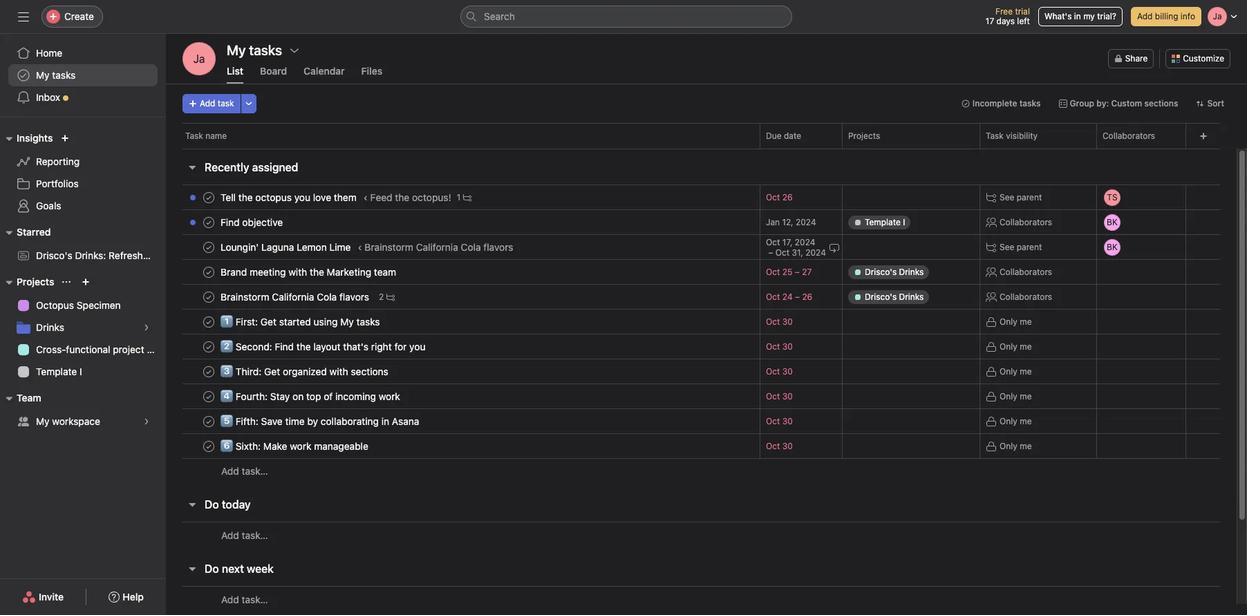 Task type: vqa. For each thing, say whether or not it's contained in the screenshot.
'Task Name' text box
no



Task type: locate. For each thing, give the bounding box(es) containing it.
functional
[[66, 344, 110, 355]]

6️⃣ sixth: make work manageable cell
[[166, 434, 761, 459]]

see inside ‹ feed the octopus! row
[[1000, 192, 1015, 202]]

completed image
[[201, 214, 217, 231], [201, 239, 217, 256], [201, 264, 217, 280], [201, 289, 217, 305], [201, 314, 217, 330], [201, 339, 217, 355], [201, 363, 217, 380], [201, 388, 217, 405]]

2 oct 30 from the top
[[766, 342, 793, 352]]

only me for linked projects for 6️⃣ sixth: make work manageable cell
[[1000, 441, 1032, 451]]

3️⃣ Third: Get organized with sections text field
[[218, 365, 393, 379]]

2 vertical spatial –
[[795, 292, 800, 302]]

6 oct 30 from the top
[[766, 441, 793, 452]]

completed image up do today
[[201, 438, 217, 455]]

add task… down do next week button
[[221, 594, 268, 606]]

2 collapse task list for this section image from the top
[[187, 564, 198, 575]]

task… up week
[[242, 529, 268, 541]]

1 vertical spatial see
[[1000, 242, 1015, 252]]

1 horizontal spatial tasks
[[1020, 98, 1041, 109]]

add up do today
[[221, 465, 239, 477]]

show options, current sort, top image
[[63, 278, 71, 286]]

my
[[1084, 11, 1095, 21]]

5 completed image from the top
[[201, 314, 217, 330]]

1 horizontal spatial task
[[986, 131, 1004, 141]]

trial
[[1016, 6, 1030, 17]]

add task… button down do next week button
[[221, 592, 268, 608]]

2 see from the top
[[1000, 242, 1015, 252]]

1 do from the top
[[205, 499, 219, 511]]

26 inside row
[[803, 292, 813, 302]]

global element
[[0, 34, 166, 117]]

parent for ‹ feed the octopus! row
[[1017, 192, 1042, 202]]

oct 30 for 5️⃣ fifth: save time by collaborating in asana cell
[[766, 416, 793, 427]]

completed image inside the loungin' laguna lemon lime cell
[[201, 239, 217, 256]]

2️⃣ Second: Find the layout that's right for you text field
[[218, 340, 430, 354]]

brainstorm
[[365, 241, 414, 253]]

drinks
[[36, 322, 64, 333]]

completed image inside find objective cell
[[201, 214, 217, 231]]

1 collapse task list for this section image from the top
[[187, 499, 198, 510]]

completed checkbox for brainstorm california cola flavors text box
[[201, 289, 217, 305]]

2 me from the top
[[1020, 341, 1032, 352]]

name
[[206, 131, 227, 141]]

3 task… from the top
[[242, 594, 268, 606]]

completed image inside 5️⃣ fifth: save time by collaborating in asana cell
[[201, 413, 217, 430]]

0 vertical spatial projects
[[849, 131, 881, 141]]

do next week button
[[205, 557, 274, 582]]

‹ inside 'tell the octopus you love them' cell
[[364, 192, 368, 203]]

tasks inside incomplete tasks dropdown button
[[1020, 98, 1041, 109]]

add down next at the left bottom of the page
[[221, 594, 239, 606]]

only
[[1000, 316, 1018, 327], [1000, 341, 1018, 352], [1000, 366, 1018, 377], [1000, 391, 1018, 401], [1000, 416, 1018, 426], [1000, 441, 1018, 451]]

2 completed image from the top
[[201, 413, 217, 430]]

0 vertical spatial add task… row
[[166, 459, 1237, 484]]

2024 for 12,
[[796, 217, 817, 228]]

projects inside row
[[849, 131, 881, 141]]

0 vertical spatial completed image
[[201, 189, 217, 206]]

tasks for my tasks
[[52, 69, 76, 81]]

1 vertical spatial completed image
[[201, 413, 217, 430]]

1 vertical spatial add task… row
[[166, 522, 1237, 548]]

see inside "‹ brainstorm california cola flavors" row
[[1000, 242, 1015, 252]]

Completed checkbox
[[201, 264, 217, 280], [201, 363, 217, 380], [201, 388, 217, 405], [201, 413, 217, 430]]

jan 12, 2024
[[766, 217, 817, 228]]

specimen
[[77, 299, 121, 311]]

2 my from the top
[[36, 416, 49, 427]]

inbox link
[[8, 86, 158, 109]]

2 completed checkbox from the top
[[201, 363, 217, 380]]

completed image inside 4️⃣ fourth: stay on top of incoming work cell
[[201, 388, 217, 405]]

completed checkbox inside find objective cell
[[201, 214, 217, 231]]

3 completed image from the top
[[201, 264, 217, 280]]

1 vertical spatial collapse task list for this section image
[[187, 564, 198, 575]]

0 vertical spatial collapse task list for this section image
[[187, 499, 198, 510]]

2024 for 17,
[[795, 237, 816, 247]]

projects button
[[0, 274, 54, 290]]

feed
[[370, 192, 393, 203]]

completed checkbox inside "brainstorm california cola flavors" cell
[[201, 289, 217, 305]]

add billing info button
[[1131, 7, 1202, 26]]

2 only from the top
[[1000, 341, 1018, 352]]

completed checkbox inside brand meeting with the marketing team "cell"
[[201, 264, 217, 280]]

‹ left feed
[[364, 192, 368, 203]]

4 completed image from the top
[[201, 289, 217, 305]]

row containing 2
[[166, 283, 1237, 311]]

only me
[[1000, 316, 1032, 327], [1000, 341, 1032, 352], [1000, 366, 1032, 377], [1000, 391, 1032, 401], [1000, 416, 1032, 426], [1000, 441, 1032, 451]]

–
[[769, 247, 773, 258], [795, 267, 800, 277], [795, 292, 800, 302]]

see details, my workspace image
[[142, 418, 151, 426]]

completed checkbox inside 4️⃣ fourth: stay on top of incoming work cell
[[201, 388, 217, 405]]

collapse task list for this section image for do next week
[[187, 564, 198, 575]]

5 oct 30 from the top
[[766, 416, 793, 427]]

completed checkbox for 4️⃣ fourth: stay on top of incoming work text box
[[201, 388, 217, 405]]

template
[[36, 366, 77, 378]]

parent inside ‹ feed the octopus! row
[[1017, 192, 1042, 202]]

date
[[784, 131, 802, 141]]

1 my from the top
[[36, 69, 49, 81]]

add task… button down today
[[221, 528, 268, 543]]

1 add task… row from the top
[[166, 459, 1237, 484]]

‹ feed the octopus! row
[[166, 184, 1237, 211]]

add task… up today
[[221, 465, 268, 477]]

0 vertical spatial 26
[[783, 192, 793, 203]]

completed checkbox for brand meeting with the marketing team text box
[[201, 264, 217, 280]]

my tasks
[[36, 69, 76, 81]]

jan
[[766, 217, 780, 228]]

task left visibility
[[986, 131, 1004, 141]]

7 completed image from the top
[[201, 363, 217, 380]]

team button
[[0, 390, 41, 407]]

2 vertical spatial completed image
[[201, 438, 217, 455]]

see parent inside ‹ feed the octopus! row
[[1000, 192, 1042, 202]]

see parent for ‹ feed the octopus! row
[[1000, 192, 1042, 202]]

add
[[1138, 11, 1153, 21], [200, 98, 215, 109], [221, 465, 239, 477], [221, 529, 239, 541], [221, 594, 239, 606]]

1 parent from the top
[[1017, 192, 1042, 202]]

1 vertical spatial my
[[36, 416, 49, 427]]

– left 27
[[795, 267, 800, 277]]

2 parent from the top
[[1017, 242, 1042, 252]]

4 oct 30 from the top
[[766, 391, 793, 402]]

Find objective text field
[[218, 215, 287, 229]]

collapse task list for this section image for do today
[[187, 499, 198, 510]]

– inside row
[[795, 292, 800, 302]]

tasks inside my tasks link
[[52, 69, 76, 81]]

oct 24 – 26
[[766, 292, 813, 302]]

4 30 from the top
[[783, 391, 793, 402]]

5️⃣ fifth: save time by collaborating in asana cell
[[166, 409, 761, 434]]

task…
[[242, 465, 268, 477], [242, 529, 268, 541], [242, 594, 268, 606]]

‹ left brainstorm
[[358, 241, 362, 253]]

3 30 from the top
[[783, 367, 793, 377]]

1 see from the top
[[1000, 192, 1015, 202]]

1 add task… button from the top
[[221, 464, 268, 479]]

Tell the octopus you love them text field
[[218, 191, 361, 204]]

1 vertical spatial projects
[[17, 276, 54, 288]]

linked projects for 6️⃣ sixth: make work manageable cell
[[842, 434, 981, 459]]

my inside teams element
[[36, 416, 49, 427]]

add inside 'header recently assigned' tree grid
[[221, 465, 239, 477]]

completed checkbox for 6️⃣ sixth: make work manageable text field
[[201, 438, 217, 455]]

1 vertical spatial add task…
[[221, 529, 268, 541]]

cross-functional project plan link
[[8, 339, 166, 361]]

1 only me from the top
[[1000, 316, 1032, 327]]

task for task visibility
[[986, 131, 1004, 141]]

30 for 2️⃣ second: find the layout that's right for you cell
[[783, 342, 793, 352]]

26 up 12,
[[783, 192, 793, 203]]

1 me from the top
[[1020, 316, 1032, 327]]

2 30 from the top
[[783, 342, 793, 352]]

1 completed image from the top
[[201, 214, 217, 231]]

add task… down today
[[221, 529, 268, 541]]

26 inside ‹ feed the octopus! row
[[783, 192, 793, 203]]

5️⃣ Fifth: Save time by collaborating in Asana text field
[[218, 415, 424, 428]]

Completed checkbox
[[201, 189, 217, 206], [201, 214, 217, 231], [201, 239, 217, 256], [201, 289, 217, 305], [201, 314, 217, 330], [201, 339, 217, 355], [201, 438, 217, 455]]

1 horizontal spatial 26
[[803, 292, 813, 302]]

0 vertical spatial ‹
[[364, 192, 368, 203]]

info
[[1181, 11, 1196, 21]]

1 vertical spatial 26
[[803, 292, 813, 302]]

only me for linked projects for 1️⃣ first: get started using my tasks cell
[[1000, 316, 1032, 327]]

loungin' laguna lemon lime cell
[[166, 234, 761, 260]]

0 horizontal spatial ‹
[[358, 241, 362, 253]]

0 vertical spatial tasks
[[52, 69, 76, 81]]

collapse task list for this section image left do today
[[187, 499, 198, 510]]

drinks:
[[75, 250, 106, 261]]

2 only me from the top
[[1000, 341, 1032, 352]]

6 completed checkbox from the top
[[201, 339, 217, 355]]

5 completed checkbox from the top
[[201, 314, 217, 330]]

2 add task… row from the top
[[166, 522, 1237, 548]]

0 vertical spatial see parent
[[1000, 192, 1042, 202]]

collapse task list for this section image left next at the left bottom of the page
[[187, 564, 198, 575]]

see for "‹ brainstorm california cola flavors" row
[[1000, 242, 1015, 252]]

completed checkbox for loungin' laguna lemon lime text field
[[201, 239, 217, 256]]

completed image for 5️⃣ fifth: save time by collaborating in asana text box
[[201, 413, 217, 430]]

3 add task… button from the top
[[221, 592, 268, 608]]

1 vertical spatial see parent
[[1000, 242, 1042, 252]]

1 vertical spatial tasks
[[1020, 98, 1041, 109]]

oct 26
[[766, 192, 793, 203]]

new image
[[61, 134, 69, 142]]

2 completed image from the top
[[201, 239, 217, 256]]

search button
[[461, 6, 793, 28]]

do left next at the left bottom of the page
[[205, 563, 219, 575]]

completed image for brainstorm california cola flavors text box
[[201, 289, 217, 305]]

0 vertical spatial –
[[769, 247, 773, 258]]

octopus!
[[412, 192, 451, 203]]

completed image inside "brainstorm california cola flavors" cell
[[201, 289, 217, 305]]

sort button
[[1191, 94, 1231, 113]]

0 vertical spatial add task… button
[[221, 464, 268, 479]]

add task… row
[[166, 459, 1237, 484], [166, 522, 1237, 548], [166, 586, 1237, 613]]

3️⃣ third: get organized with sections cell
[[166, 359, 761, 385]]

task
[[218, 98, 234, 109]]

4️⃣ fourth: stay on top of incoming work cell
[[166, 384, 761, 409]]

oct 30 for "3️⃣ third: get organized with sections" cell
[[766, 367, 793, 377]]

goals link
[[8, 195, 158, 217]]

‹ inside the loungin' laguna lemon lime cell
[[358, 241, 362, 253]]

add task… button up today
[[221, 464, 268, 479]]

oct
[[766, 192, 780, 203], [766, 237, 780, 247], [776, 247, 790, 258], [766, 267, 780, 277], [766, 292, 780, 302], [766, 317, 780, 327], [766, 342, 780, 352], [766, 367, 780, 377], [766, 391, 780, 402], [766, 416, 780, 427], [766, 441, 780, 452]]

– inside oct 17, 2024 – oct 31, 2024
[[769, 247, 773, 258]]

2 task… from the top
[[242, 529, 268, 541]]

2 see parent from the top
[[1000, 242, 1042, 252]]

billing
[[1156, 11, 1179, 21]]

parent
[[1017, 192, 1042, 202], [1017, 242, 1042, 252]]

2 task from the left
[[986, 131, 1004, 141]]

free
[[996, 6, 1013, 17]]

2024 right 17,
[[795, 237, 816, 247]]

0 vertical spatial do
[[205, 499, 219, 511]]

group by: custom sections
[[1070, 98, 1179, 109]]

1 task from the left
[[185, 131, 203, 141]]

me
[[1020, 316, 1032, 327], [1020, 341, 1032, 352], [1020, 366, 1032, 377], [1020, 391, 1032, 401], [1020, 416, 1032, 426], [1020, 441, 1032, 451]]

oct 30 for 4️⃣ fourth: stay on top of incoming work cell
[[766, 391, 793, 402]]

1 add task… from the top
[[221, 465, 268, 477]]

drisco's drinks: refreshment recommendation
[[36, 250, 246, 261]]

0 vertical spatial task…
[[242, 465, 268, 477]]

add task… button for today
[[221, 528, 268, 543]]

add task… button for next
[[221, 592, 268, 608]]

do inside button
[[205, 563, 219, 575]]

0 vertical spatial parent
[[1017, 192, 1042, 202]]

1 horizontal spatial ‹
[[364, 192, 368, 203]]

1 vertical spatial add task… button
[[221, 528, 268, 543]]

completed image inside 2️⃣ second: find the layout that's right for you cell
[[201, 339, 217, 355]]

collaborators for brand meeting with the marketing team "cell"
[[1000, 267, 1053, 277]]

1 completed checkbox from the top
[[201, 264, 217, 280]]

free trial 17 days left
[[986, 6, 1030, 26]]

26 right 24
[[803, 292, 813, 302]]

4️⃣ Fourth: Stay on top of incoming work text field
[[218, 390, 405, 404]]

row
[[166, 123, 1248, 149], [183, 148, 1221, 149], [166, 209, 1237, 236], [166, 258, 1237, 286], [166, 283, 1237, 311], [166, 308, 1237, 336], [166, 333, 1237, 361], [166, 358, 1237, 386], [166, 383, 1237, 410], [166, 408, 1237, 435], [166, 433, 1237, 460]]

5 only me from the top
[[1000, 416, 1032, 426]]

1 oct 30 from the top
[[766, 317, 793, 327]]

see parent inside "‹ brainstorm california cola flavors" row
[[1000, 242, 1042, 252]]

my
[[36, 69, 49, 81], [36, 416, 49, 427]]

drisco's drinks: refreshment recommendation link
[[8, 245, 246, 267]]

add left billing
[[1138, 11, 1153, 21]]

0 vertical spatial my
[[36, 69, 49, 81]]

3 me from the top
[[1020, 366, 1032, 377]]

1 button
[[454, 191, 475, 204]]

completed image for 1️⃣ first: get started using my tasks text field
[[201, 314, 217, 330]]

collapse task list for this section image
[[187, 499, 198, 510], [187, 564, 198, 575]]

team
[[17, 392, 41, 404]]

1 vertical spatial parent
[[1017, 242, 1042, 252]]

completed checkbox inside "3️⃣ third: get organized with sections" cell
[[201, 363, 217, 380]]

collaborators for "brainstorm california cola flavors" cell
[[1000, 292, 1053, 302]]

2024 right 12,
[[796, 217, 817, 228]]

projects inside dropdown button
[[17, 276, 54, 288]]

2 vertical spatial add task… button
[[221, 592, 268, 608]]

3 add task… from the top
[[221, 594, 268, 606]]

tasks up visibility
[[1020, 98, 1041, 109]]

parent inside "‹ brainstorm california cola flavors" row
[[1017, 242, 1042, 252]]

completed image inside 6️⃣ sixth: make work manageable cell
[[201, 438, 217, 455]]

row containing task name
[[166, 123, 1248, 149]]

‹ brainstorm california cola flavors row
[[166, 233, 1237, 261]]

only me for linked projects for 4️⃣ fourth: stay on top of incoming work cell
[[1000, 391, 1032, 401]]

only me for 'linked projects for 2️⃣ second: find the layout that's right for you' cell
[[1000, 341, 1032, 352]]

3 completed image from the top
[[201, 438, 217, 455]]

help button
[[100, 585, 153, 610]]

portfolios
[[36, 178, 79, 190]]

recently
[[205, 161, 249, 174]]

6 me from the top
[[1020, 441, 1032, 451]]

31,
[[792, 247, 804, 258]]

create button
[[41, 6, 103, 28]]

‹
[[364, 192, 368, 203], [358, 241, 362, 253]]

1 task… from the top
[[242, 465, 268, 477]]

completed image for 6️⃣ sixth: make work manageable text field
[[201, 438, 217, 455]]

4 only me from the top
[[1000, 391, 1032, 401]]

refreshment
[[109, 250, 166, 261]]

completed image for loungin' laguna lemon lime text field
[[201, 239, 217, 256]]

completed checkbox for the 2️⃣ second: find the layout that's right for you "text field"
[[201, 339, 217, 355]]

calendar link
[[304, 65, 345, 84]]

add down do today
[[221, 529, 239, 541]]

linked projects for 1️⃣ first: get started using my tasks cell
[[842, 309, 981, 335]]

task left name
[[185, 131, 203, 141]]

1 see parent from the top
[[1000, 192, 1042, 202]]

my inside global 'element'
[[36, 69, 49, 81]]

oct 30
[[766, 317, 793, 327], [766, 342, 793, 352], [766, 367, 793, 377], [766, 391, 793, 402], [766, 416, 793, 427], [766, 441, 793, 452]]

customize
[[1184, 53, 1225, 64]]

1 vertical spatial ‹
[[358, 241, 362, 253]]

6 30 from the top
[[783, 441, 793, 452]]

1 vertical spatial do
[[205, 563, 219, 575]]

0 horizontal spatial tasks
[[52, 69, 76, 81]]

reporting
[[36, 156, 80, 167]]

Brainstorm California Cola flavors text field
[[218, 290, 374, 304]]

cross-functional project plan
[[36, 344, 166, 355]]

5 30 from the top
[[783, 416, 793, 427]]

tasks for incomplete tasks
[[1020, 98, 1041, 109]]

do left today
[[205, 499, 219, 511]]

group by: custom sections button
[[1053, 94, 1185, 113]]

1 vertical spatial task…
[[242, 529, 268, 541]]

2 vertical spatial task…
[[242, 594, 268, 606]]

6 only me from the top
[[1000, 441, 1032, 451]]

3 add task… row from the top
[[166, 586, 1237, 613]]

completed image inside brand meeting with the marketing team "cell"
[[201, 264, 217, 280]]

1 horizontal spatial projects
[[849, 131, 881, 141]]

3 completed checkbox from the top
[[201, 388, 217, 405]]

4 completed checkbox from the top
[[201, 413, 217, 430]]

portfolios link
[[8, 173, 158, 195]]

search
[[484, 10, 515, 22]]

0 vertical spatial add task…
[[221, 465, 268, 477]]

3 only me from the top
[[1000, 366, 1032, 377]]

task for task name
[[185, 131, 203, 141]]

2 completed checkbox from the top
[[201, 214, 217, 231]]

add for add task… button associated with next
[[221, 594, 239, 606]]

tell the octopus you love them cell
[[166, 185, 761, 210]]

7 completed checkbox from the top
[[201, 438, 217, 455]]

1 completed checkbox from the top
[[201, 189, 217, 206]]

task… up today
[[242, 465, 268, 477]]

sections
[[1145, 98, 1179, 109]]

completed checkbox inside 2️⃣ second: find the layout that's right for you cell
[[201, 339, 217, 355]]

goals
[[36, 200, 61, 212]]

2 add task… button from the top
[[221, 528, 268, 543]]

1 vertical spatial –
[[795, 267, 800, 277]]

only for 'linked projects for 2️⃣ second: find the layout that's right for you' cell
[[1000, 341, 1018, 352]]

2 do from the top
[[205, 563, 219, 575]]

tasks down home
[[52, 69, 76, 81]]

30
[[783, 317, 793, 327], [783, 342, 793, 352], [783, 367, 793, 377], [783, 391, 793, 402], [783, 416, 793, 427], [783, 441, 793, 452]]

task
[[185, 131, 203, 141], [986, 131, 1004, 141]]

26
[[783, 192, 793, 203], [803, 292, 813, 302]]

30 for 4️⃣ fourth: stay on top of incoming work cell
[[783, 391, 793, 402]]

0 horizontal spatial task
[[185, 131, 203, 141]]

3 oct 30 from the top
[[766, 367, 793, 377]]

task inside "column header"
[[185, 131, 203, 141]]

6 only from the top
[[1000, 441, 1018, 451]]

– for oct 24
[[795, 292, 800, 302]]

do today button
[[205, 492, 251, 517]]

completed image inside 1️⃣ first: get started using my tasks cell
[[201, 314, 217, 330]]

1 completed image from the top
[[201, 189, 217, 206]]

2
[[379, 292, 384, 302]]

completed image inside "3️⃣ third: get organized with sections" cell
[[201, 363, 217, 380]]

2 add task… from the top
[[221, 529, 268, 541]]

completed checkbox inside the loungin' laguna lemon lime cell
[[201, 239, 217, 256]]

completed image down "recently"
[[201, 189, 217, 206]]

days
[[997, 16, 1015, 26]]

my for my tasks
[[36, 69, 49, 81]]

4 completed checkbox from the top
[[201, 289, 217, 305]]

6 completed image from the top
[[201, 339, 217, 355]]

3 completed checkbox from the top
[[201, 239, 217, 256]]

– right 24
[[795, 292, 800, 302]]

repeats image
[[829, 242, 840, 253]]

0 horizontal spatial 26
[[783, 192, 793, 203]]

1 30 from the top
[[783, 317, 793, 327]]

8 completed image from the top
[[201, 388, 217, 405]]

brand meeting with the marketing team cell
[[166, 259, 761, 285]]

completed image
[[201, 189, 217, 206], [201, 413, 217, 430], [201, 438, 217, 455]]

– for oct 25
[[795, 267, 800, 277]]

home
[[36, 47, 62, 59]]

4 only from the top
[[1000, 391, 1018, 401]]

0 vertical spatial see
[[1000, 192, 1015, 202]]

4 me from the top
[[1020, 391, 1032, 401]]

completed checkbox inside 5️⃣ fifth: save time by collaborating in asana cell
[[201, 413, 217, 430]]

linked projects for 2️⃣ second: find the layout that's right for you cell
[[842, 334, 981, 360]]

task… down week
[[242, 594, 268, 606]]

visibility
[[1006, 131, 1038, 141]]

1 only from the top
[[1000, 316, 1018, 327]]

2 vertical spatial add task… row
[[166, 586, 1237, 613]]

completed checkbox inside 1️⃣ first: get started using my tasks cell
[[201, 314, 217, 330]]

completed checkbox inside 6️⃣ sixth: make work manageable cell
[[201, 438, 217, 455]]

– left 17,
[[769, 247, 773, 258]]

add task… for today
[[221, 529, 268, 541]]

only for linked projects for 1️⃣ first: get started using my tasks cell
[[1000, 316, 1018, 327]]

do inside button
[[205, 499, 219, 511]]

0 horizontal spatial projects
[[17, 276, 54, 288]]

my down the team
[[36, 416, 49, 427]]

my up inbox
[[36, 69, 49, 81]]

2 vertical spatial add task…
[[221, 594, 268, 606]]

flavors
[[484, 241, 514, 253]]

share button
[[1108, 49, 1154, 68]]

completed image right see details, my workspace icon
[[201, 413, 217, 430]]



Task type: describe. For each thing, give the bounding box(es) containing it.
files link
[[361, 65, 383, 84]]

what's in my trial? button
[[1039, 7, 1123, 26]]

add task… row for do today
[[166, 522, 1237, 548]]

insights button
[[0, 130, 53, 147]]

incomplete tasks
[[973, 98, 1041, 109]]

brainstorm california cola flavors cell
[[166, 284, 761, 310]]

cola
[[461, 241, 481, 253]]

25
[[783, 267, 793, 277]]

‹ feed the octopus!
[[364, 192, 451, 203]]

oct 30 for 6️⃣ sixth: make work manageable cell
[[766, 441, 793, 452]]

due date
[[766, 131, 802, 141]]

help
[[123, 591, 144, 603]]

me for linked projects for 4️⃣ fourth: stay on top of incoming work cell
[[1020, 391, 1032, 401]]

‹ brainstorm california cola flavors
[[358, 241, 514, 253]]

completed image for the 2️⃣ second: find the layout that's right for you "text field"
[[201, 339, 217, 355]]

custom
[[1112, 98, 1143, 109]]

starred
[[17, 226, 51, 238]]

2 button
[[376, 290, 398, 304]]

teams element
[[0, 386, 166, 436]]

search list box
[[461, 6, 793, 28]]

‹ for ‹ brainstorm california cola flavors
[[358, 241, 362, 253]]

invite button
[[13, 585, 73, 610]]

‹ for ‹ feed the octopus!
[[364, 192, 368, 203]]

5 me from the top
[[1020, 416, 1032, 426]]

what's
[[1045, 11, 1072, 21]]

6️⃣ Sixth: Make work manageable text field
[[218, 440, 373, 453]]

my workspace
[[36, 416, 100, 427]]

completed checkbox inside 'tell the octopus you love them' cell
[[201, 189, 217, 206]]

30 for 6️⃣ sixth: make work manageable cell
[[783, 441, 793, 452]]

task… for next
[[242, 594, 268, 606]]

calendar
[[304, 65, 345, 77]]

add for add billing info button
[[1138, 11, 1153, 21]]

customize button
[[1166, 49, 1231, 68]]

header recently assigned tree grid
[[166, 184, 1237, 484]]

today
[[222, 499, 251, 511]]

add for add task… button for today
[[221, 529, 239, 541]]

add task… for next
[[221, 594, 268, 606]]

add task… row for do next week
[[166, 586, 1237, 613]]

17
[[986, 16, 995, 26]]

30 for 1️⃣ first: get started using my tasks cell on the bottom
[[783, 317, 793, 327]]

oct 30 for 1️⃣ first: get started using my tasks cell on the bottom
[[766, 317, 793, 327]]

completed image for brand meeting with the marketing team text box
[[201, 264, 217, 280]]

me for linked projects for 1️⃣ first: get started using my tasks cell
[[1020, 316, 1032, 327]]

see details, drinks image
[[142, 324, 151, 332]]

me for linked projects for 6️⃣ sixth: make work manageable cell
[[1020, 441, 1032, 451]]

find objective cell
[[166, 210, 761, 235]]

task… for today
[[242, 529, 268, 541]]

left
[[1018, 16, 1030, 26]]

week
[[247, 563, 274, 575]]

incomplete tasks button
[[956, 94, 1047, 113]]

new project or portfolio image
[[82, 278, 90, 286]]

30 for "3️⃣ third: get organized with sections" cell
[[783, 367, 793, 377]]

cross-
[[36, 344, 66, 355]]

incomplete
[[973, 98, 1018, 109]]

me for 'linked projects for 2️⃣ second: find the layout that's right for you' cell
[[1020, 341, 1032, 352]]

octopus specimen
[[36, 299, 121, 311]]

list
[[227, 65, 243, 77]]

oct 30 for 2️⃣ second: find the layout that's right for you cell
[[766, 342, 793, 352]]

add task button
[[183, 94, 240, 113]]

starred element
[[0, 220, 246, 270]]

reporting link
[[8, 151, 158, 173]]

starred button
[[0, 224, 51, 241]]

trial?
[[1098, 11, 1117, 21]]

board
[[260, 65, 287, 77]]

2️⃣ second: find the layout that's right for you cell
[[166, 334, 761, 360]]

project
[[113, 344, 144, 355]]

12,
[[783, 217, 794, 228]]

sort
[[1208, 98, 1225, 109]]

task visibility
[[986, 131, 1038, 141]]

add task… inside 'header recently assigned' tree grid
[[221, 465, 268, 477]]

insights element
[[0, 126, 166, 220]]

see for ‹ feed the octopus! row
[[1000, 192, 1015, 202]]

recommendation
[[168, 250, 246, 261]]

27
[[802, 267, 812, 277]]

see parent for "‹ brainstorm california cola flavors" row
[[1000, 242, 1042, 252]]

3 only from the top
[[1000, 366, 1018, 377]]

ja
[[193, 53, 205, 65]]

the
[[395, 192, 410, 203]]

collaborators for find objective cell
[[1000, 217, 1053, 227]]

task… inside 'header recently assigned' tree grid
[[242, 465, 268, 477]]

Brand meeting with the Marketing team text field
[[218, 265, 401, 279]]

task name column header
[[183, 123, 764, 149]]

only for linked projects for 4️⃣ fourth: stay on top of incoming work cell
[[1000, 391, 1018, 401]]

create
[[64, 10, 94, 22]]

parent for "‹ brainstorm california cola flavors" row
[[1017, 242, 1042, 252]]

inbox
[[36, 91, 60, 103]]

completed image for '3️⃣ third: get organized with sections' 'text box'
[[201, 363, 217, 380]]

collapse task list for this section image
[[187, 162, 198, 173]]

30 for 5️⃣ fifth: save time by collaborating in asana cell
[[783, 416, 793, 427]]

projects element
[[0, 270, 166, 386]]

1️⃣ first: get started using my tasks cell
[[166, 309, 761, 335]]

in
[[1075, 11, 1082, 21]]

hide sidebar image
[[18, 11, 29, 22]]

completed checkbox for '3️⃣ third: get organized with sections' 'text box'
[[201, 363, 217, 380]]

add left task at the left top of the page
[[200, 98, 215, 109]]

board link
[[260, 65, 287, 84]]

template i link
[[8, 361, 158, 383]]

share
[[1126, 53, 1148, 64]]

add for 1st add task… button from the top of the page
[[221, 465, 239, 477]]

drinks link
[[8, 317, 158, 339]]

my for my workspace
[[36, 416, 49, 427]]

next
[[222, 563, 244, 575]]

linked projects for tell the octopus you love them cell
[[842, 185, 981, 210]]

2024 right 31,
[[806, 247, 826, 258]]

my workspace link
[[8, 411, 158, 433]]

Loungin' Laguna Lemon Lime text field
[[218, 240, 355, 254]]

more actions image
[[245, 100, 253, 108]]

1️⃣ First: Get started using My tasks text field
[[218, 315, 384, 329]]

show options image
[[289, 45, 300, 56]]

octopus
[[36, 299, 74, 311]]

completed checkbox for 1️⃣ first: get started using my tasks text field
[[201, 314, 217, 330]]

template i
[[36, 366, 82, 378]]

do for do next week
[[205, 563, 219, 575]]

24
[[783, 292, 793, 302]]

recently assigned
[[205, 161, 298, 174]]

completed checkbox for 5️⃣ fifth: save time by collaborating in asana text box
[[201, 413, 217, 430]]

only for linked projects for 6️⃣ sixth: make work manageable cell
[[1000, 441, 1018, 451]]

add billing info
[[1138, 11, 1196, 21]]

5 only from the top
[[1000, 416, 1018, 426]]

invite
[[39, 591, 64, 603]]

completed image inside 'tell the octopus you love them' cell
[[201, 189, 217, 206]]

do for do today
[[205, 499, 219, 511]]

do today
[[205, 499, 251, 511]]

i
[[80, 366, 82, 378]]

insights
[[17, 132, 53, 144]]

add field image
[[1200, 132, 1208, 140]]

due
[[766, 131, 782, 141]]

completed image for 4️⃣ fourth: stay on top of incoming work text box
[[201, 388, 217, 405]]

recently assigned button
[[205, 155, 298, 180]]

california
[[416, 241, 458, 253]]

octopus specimen link
[[8, 295, 158, 317]]

linked projects for 4️⃣ fourth: stay on top of incoming work cell
[[842, 384, 981, 409]]

add task
[[200, 98, 234, 109]]

oct 17, 2024 – oct 31, 2024
[[766, 237, 826, 258]]



